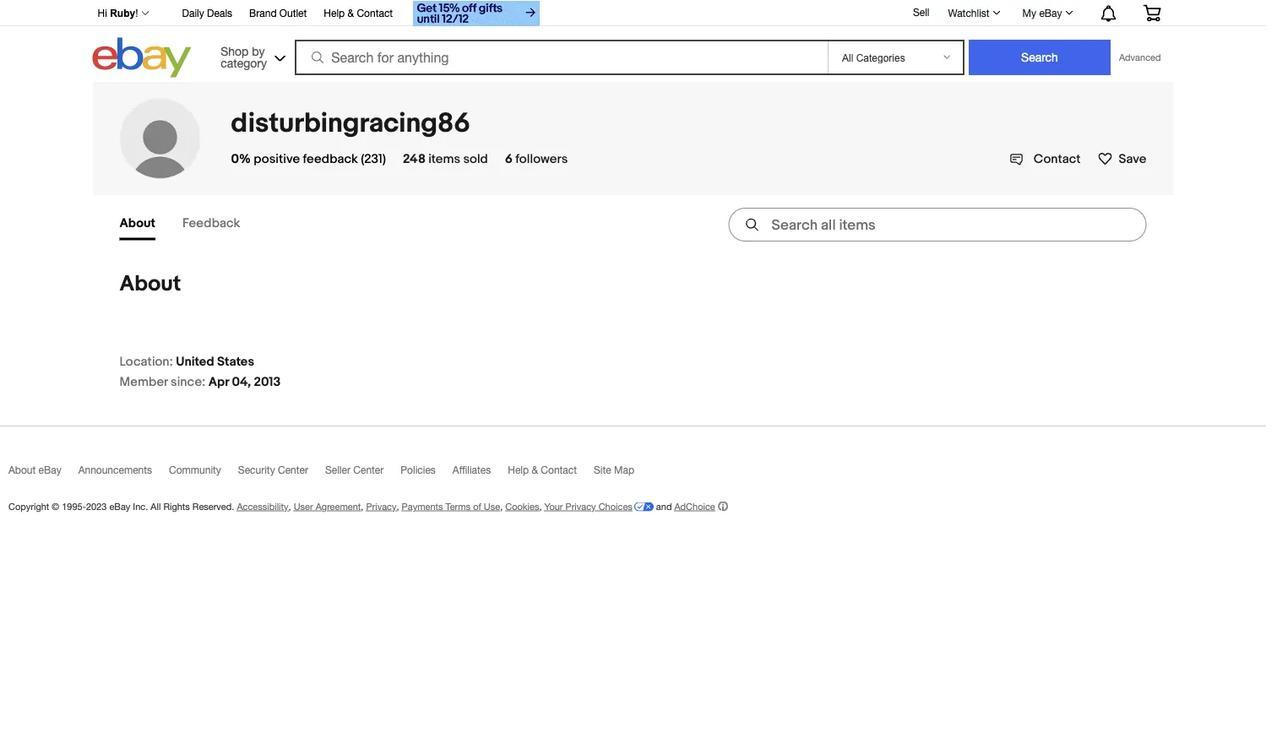Task type: vqa. For each thing, say whether or not it's contained in the screenshot.
AND ADCHOICE on the right bottom of the page
yes



Task type: locate. For each thing, give the bounding box(es) containing it.
location: united states member since: apr 04, 2013
[[120, 354, 281, 389]]

0 vertical spatial help & contact
[[324, 7, 393, 19]]

center right security
[[278, 464, 308, 476]]

your
[[545, 501, 563, 512]]

1 vertical spatial contact
[[1034, 151, 1081, 166]]

account navigation
[[88, 0, 1174, 28]]

1 horizontal spatial privacy
[[566, 501, 596, 512]]

about ebay link
[[8, 464, 78, 483]]

center inside seller center link
[[353, 464, 384, 476]]

center inside security center link
[[278, 464, 308, 476]]

1 horizontal spatial center
[[353, 464, 384, 476]]

save button
[[1098, 148, 1147, 166]]

1 horizontal spatial contact
[[541, 464, 577, 476]]

help & contact link right 'outlet'
[[324, 5, 393, 23]]

&
[[348, 7, 354, 19], [532, 464, 538, 476]]

2013
[[254, 374, 281, 389]]

, left your
[[539, 501, 542, 512]]

0 horizontal spatial center
[[278, 464, 308, 476]]

& inside account navigation
[[348, 7, 354, 19]]

about up the location:
[[120, 271, 181, 297]]

your privacy choices link
[[545, 501, 654, 512]]

2 vertical spatial about
[[8, 464, 36, 476]]

0 horizontal spatial ebay
[[38, 464, 61, 476]]

about
[[120, 216, 155, 231], [120, 271, 181, 297], [8, 464, 36, 476]]

ebay left inc.
[[109, 501, 130, 512]]

payments terms of use link
[[402, 501, 500, 512]]

choices
[[599, 501, 633, 512]]

2 center from the left
[[353, 464, 384, 476]]

0 vertical spatial help & contact link
[[324, 5, 393, 23]]

deals
[[207, 7, 232, 19]]

feedback
[[303, 151, 358, 166]]

& up cookies
[[532, 464, 538, 476]]

help inside account navigation
[[324, 7, 345, 19]]

member
[[120, 374, 168, 389]]

center
[[278, 464, 308, 476], [353, 464, 384, 476]]

policies link
[[401, 464, 453, 483]]

ebay up ©
[[38, 464, 61, 476]]

brand outlet
[[249, 7, 307, 19]]

since:
[[171, 374, 206, 389]]

, left cookies
[[500, 501, 503, 512]]

and adchoice
[[654, 501, 715, 512]]

1 vertical spatial about
[[120, 271, 181, 297]]

1 horizontal spatial help & contact link
[[508, 464, 594, 483]]

watchlist link
[[939, 3, 1008, 23]]

0% positive feedback (231)
[[231, 151, 386, 166]]

security center link
[[238, 464, 325, 483]]

save
[[1119, 151, 1147, 166]]

1 horizontal spatial ebay
[[109, 501, 130, 512]]

copyright
[[8, 501, 49, 512]]

tab list
[[120, 209, 267, 240]]

ebay inside account navigation
[[1039, 7, 1062, 19]]

0 horizontal spatial help
[[324, 7, 345, 19]]

disturbingracing86 image
[[120, 98, 201, 179]]

about left feedback
[[120, 216, 155, 231]]

help for the bottommost help & contact link
[[508, 464, 529, 476]]

contact for help & contact link to the left
[[357, 7, 393, 19]]

united
[[176, 354, 214, 369]]

help & contact inside account navigation
[[324, 7, 393, 19]]

about ebay
[[8, 464, 61, 476]]

0 horizontal spatial contact
[[357, 7, 393, 19]]

my
[[1023, 7, 1037, 19]]

contact up your
[[541, 464, 577, 476]]

248
[[403, 151, 426, 166]]

security center
[[238, 464, 308, 476]]

,
[[289, 501, 291, 512], [361, 501, 364, 512], [397, 501, 399, 512], [500, 501, 503, 512], [539, 501, 542, 512]]

community link
[[169, 464, 238, 483]]

1 vertical spatial help
[[508, 464, 529, 476]]

2 privacy from the left
[[566, 501, 596, 512]]

0 horizontal spatial help & contact link
[[324, 5, 393, 23]]

2 horizontal spatial ebay
[[1039, 7, 1062, 19]]

daily
[[182, 7, 204, 19]]

location:
[[120, 354, 173, 369]]

help & contact right 'outlet'
[[324, 7, 393, 19]]

announcements link
[[78, 464, 169, 483]]

0 vertical spatial help
[[324, 7, 345, 19]]

center for seller center
[[353, 464, 384, 476]]

help up cookies
[[508, 464, 529, 476]]

0 vertical spatial &
[[348, 7, 354, 19]]

contact right 'outlet'
[[357, 7, 393, 19]]

1 horizontal spatial help
[[508, 464, 529, 476]]

contact
[[357, 7, 393, 19], [1034, 151, 1081, 166], [541, 464, 577, 476]]

6
[[505, 151, 513, 166]]

privacy down seller center link at bottom
[[366, 501, 397, 512]]

disturbingracing86
[[231, 107, 470, 140]]

community
[[169, 464, 221, 476]]

user
[[294, 501, 313, 512]]

about up copyright
[[8, 464, 36, 476]]

center right seller at the bottom
[[353, 464, 384, 476]]

hi
[[98, 8, 107, 19]]

contact left save button
[[1034, 151, 1081, 166]]

help & contact up your
[[508, 464, 577, 476]]

2 vertical spatial contact
[[541, 464, 577, 476]]

, left the payments at bottom
[[397, 501, 399, 512]]

help & contact link
[[324, 5, 393, 23], [508, 464, 594, 483]]

none submit inside shop by category banner
[[969, 40, 1111, 75]]

0 vertical spatial contact
[[357, 7, 393, 19]]

by
[[252, 44, 265, 58]]

& for the bottommost help & contact link
[[532, 464, 538, 476]]

1 vertical spatial help & contact
[[508, 464, 577, 476]]

inc.
[[133, 501, 148, 512]]

1 horizontal spatial help & contact
[[508, 464, 577, 476]]

2 horizontal spatial contact
[[1034, 151, 1081, 166]]

of
[[473, 501, 481, 512]]

user agreement link
[[294, 501, 361, 512]]

, left user
[[289, 501, 291, 512]]

ebay for my ebay
[[1039, 7, 1062, 19]]

0 horizontal spatial help & contact
[[324, 7, 393, 19]]

& right 'outlet'
[[348, 7, 354, 19]]

brand
[[249, 7, 277, 19]]

help right 'outlet'
[[324, 7, 345, 19]]

and
[[656, 501, 672, 512]]

shop
[[221, 44, 249, 58]]

2 , from the left
[[361, 501, 364, 512]]

outlet
[[280, 7, 307, 19]]

sold
[[463, 151, 488, 166]]

0 vertical spatial ebay
[[1039, 7, 1062, 19]]

site
[[594, 464, 611, 476]]

1 vertical spatial &
[[532, 464, 538, 476]]

, left the privacy link
[[361, 501, 364, 512]]

0 horizontal spatial &
[[348, 7, 354, 19]]

None submit
[[969, 40, 1111, 75]]

sell
[[913, 6, 930, 18]]

0 horizontal spatial privacy
[[366, 501, 397, 512]]

ebay right my
[[1039, 7, 1062, 19]]

shop by category
[[221, 44, 267, 70]]

seller
[[325, 464, 351, 476]]

1 vertical spatial ebay
[[38, 464, 61, 476]]

1 center from the left
[[278, 464, 308, 476]]

items
[[429, 151, 461, 166]]

affiliates link
[[453, 464, 508, 483]]

privacy right your
[[566, 501, 596, 512]]

1 horizontal spatial &
[[532, 464, 538, 476]]

248 items sold
[[403, 151, 488, 166]]

privacy
[[366, 501, 397, 512], [566, 501, 596, 512]]

all
[[151, 501, 161, 512]]

terms
[[446, 501, 471, 512]]

agreement
[[316, 501, 361, 512]]

help & contact
[[324, 7, 393, 19], [508, 464, 577, 476]]

contact inside account navigation
[[357, 7, 393, 19]]

help & contact link up your
[[508, 464, 594, 483]]

payments
[[402, 501, 443, 512]]



Task type: describe. For each thing, give the bounding box(es) containing it.
map
[[614, 464, 635, 476]]

!
[[135, 8, 138, 19]]

1 privacy from the left
[[366, 501, 397, 512]]

shop by category banner
[[88, 0, 1174, 82]]

1 vertical spatial help & contact link
[[508, 464, 594, 483]]

positive
[[254, 151, 300, 166]]

cookies
[[505, 501, 539, 512]]

©
[[52, 501, 59, 512]]

brand outlet link
[[249, 5, 307, 23]]

my ebay link
[[1013, 3, 1081, 23]]

accessibility
[[237, 501, 289, 512]]

cookies link
[[505, 501, 539, 512]]

announcements
[[78, 464, 152, 476]]

& for help & contact link to the left
[[348, 7, 354, 19]]

privacy link
[[366, 501, 397, 512]]

0%
[[231, 151, 251, 166]]

ruby
[[110, 8, 135, 19]]

sell link
[[906, 6, 937, 18]]

Search all items field
[[729, 208, 1147, 242]]

rights
[[163, 501, 190, 512]]

0 vertical spatial about
[[120, 216, 155, 231]]

site map link
[[594, 464, 651, 483]]

Search for anything text field
[[298, 41, 825, 74]]

security
[[238, 464, 275, 476]]

seller center
[[325, 464, 384, 476]]

adchoice
[[675, 501, 715, 512]]

help & contact for help & contact link to the left
[[324, 7, 393, 19]]

category
[[221, 56, 267, 70]]

daily deals link
[[182, 5, 232, 23]]

3 , from the left
[[397, 501, 399, 512]]

04,
[[232, 374, 251, 389]]

5 , from the left
[[539, 501, 542, 512]]

your shopping cart image
[[1143, 4, 1162, 21]]

1 , from the left
[[289, 501, 291, 512]]

policies
[[401, 464, 436, 476]]

6 followers
[[505, 151, 568, 166]]

site map
[[594, 464, 635, 476]]

shop by category button
[[213, 38, 289, 74]]

hi ruby !
[[98, 8, 138, 19]]

2 vertical spatial ebay
[[109, 501, 130, 512]]

center for security center
[[278, 464, 308, 476]]

advanced
[[1119, 52, 1161, 63]]

adchoice link
[[675, 501, 728, 512]]

affiliates
[[453, 464, 491, 476]]

contact link
[[1010, 151, 1081, 166]]

1995-
[[62, 501, 86, 512]]

seller center link
[[325, 464, 401, 483]]

help & contact for the bottommost help & contact link
[[508, 464, 577, 476]]

feedback
[[182, 216, 240, 231]]

get an extra 15% off image
[[413, 1, 540, 26]]

apr
[[208, 374, 229, 389]]

disturbingracing86 link
[[231, 107, 470, 140]]

my ebay
[[1023, 7, 1062, 19]]

accessibility link
[[237, 501, 289, 512]]

tab list containing about
[[120, 209, 267, 240]]

help for help & contact link to the left
[[324, 7, 345, 19]]

2023
[[86, 501, 107, 512]]

watchlist
[[948, 7, 990, 19]]

advanced link
[[1111, 41, 1170, 74]]

(231)
[[361, 151, 386, 166]]

daily deals
[[182, 7, 232, 19]]

states
[[217, 354, 254, 369]]

contact for the bottommost help & contact link
[[541, 464, 577, 476]]

use
[[484, 501, 500, 512]]

followers
[[516, 151, 568, 166]]

ebay for about ebay
[[38, 464, 61, 476]]

4 , from the left
[[500, 501, 503, 512]]



